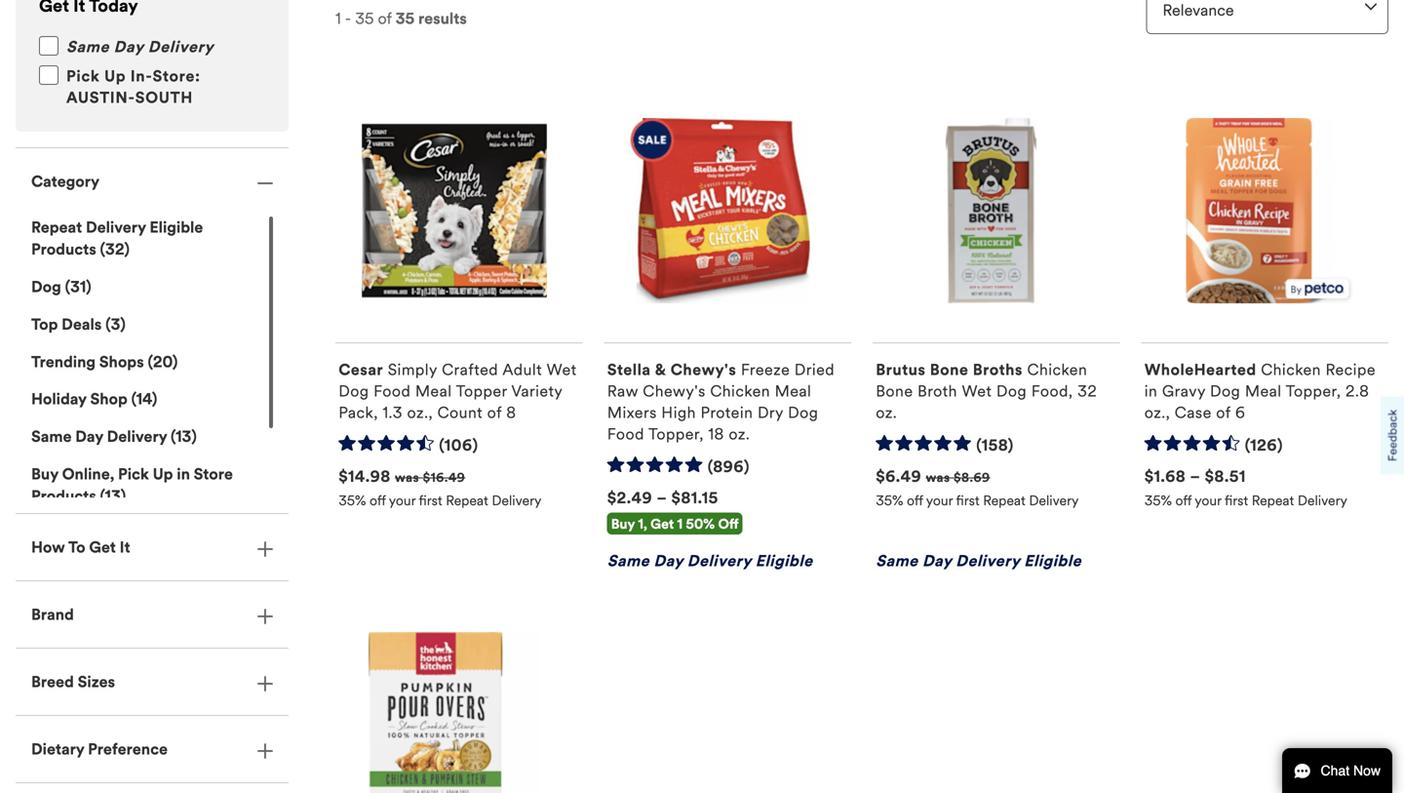 Task type: describe. For each thing, give the bounding box(es) containing it.
1 plus icon 2 button from the top
[[16, 514, 289, 581]]

in-
[[130, 67, 153, 86]]

1 - 35 of 35 results
[[336, 9, 467, 29]]

dog ( 31 )
[[31, 277, 91, 297]]

products inside buy online, pick up in store products
[[31, 486, 96, 506]]

up inside 'pick up in-store: austin-south'
[[104, 67, 126, 86]]

brand
[[31, 605, 74, 624]]

shops
[[99, 352, 144, 372]]

plus icon 2 image for third the plus icon 2 dropdown button from the bottom
[[258, 541, 273, 557]]

same day delivery
[[66, 37, 214, 57]]

repeat delivery eligible products
[[31, 218, 203, 259]]

pick inside 'pick up in-store: austin-south'
[[66, 67, 100, 86]]

deals
[[62, 315, 102, 334]]

plus icon 2 image for third the plus icon 2 dropdown button from the top
[[258, 743, 273, 759]]

1 vertical spatial 13
[[105, 486, 121, 506]]

of
[[378, 9, 392, 29]]

same for same day delivery ( 13 )
[[31, 427, 72, 446]]

day for same day delivery
[[114, 37, 144, 57]]

2 plus icon 2 image from the top
[[258, 609, 273, 624]]

buy online, pick up in store products
[[31, 464, 233, 506]]

1 35 from the left
[[355, 9, 374, 29]]

holiday shop ( 14 )
[[31, 390, 157, 409]]

dog
[[31, 277, 61, 297]]

plus icon 2 image for 2nd the plus icon 2 dropdown button from the bottom of the page
[[258, 676, 273, 692]]

3 plus icon 2 button from the top
[[16, 716, 289, 783]]

delivery for same day delivery ( 13 )
[[107, 427, 167, 446]]

3
[[111, 315, 120, 334]]

products inside repeat delivery eligible products
[[31, 240, 96, 259]]

2 35 from the left
[[396, 9, 415, 29]]

-
[[345, 9, 351, 29]]

32
[[105, 240, 124, 259]]



Task type: vqa. For each thing, say whether or not it's contained in the screenshot.


Task type: locate. For each thing, give the bounding box(es) containing it.
0 vertical spatial up
[[104, 67, 126, 86]]

up up austin-
[[104, 67, 126, 86]]

plus icon 2 button
[[16, 514, 289, 581], [16, 649, 289, 715], [16, 716, 289, 783]]

1 vertical spatial delivery
[[86, 218, 146, 237]]

holiday
[[31, 390, 86, 409]]

1 vertical spatial plus icon 2 button
[[16, 649, 289, 715]]

delivery up store:
[[148, 37, 214, 57]]

(
[[100, 240, 105, 259], [65, 277, 70, 297], [105, 315, 111, 334], [148, 352, 153, 372], [131, 390, 136, 409], [171, 427, 176, 446], [100, 486, 105, 506]]

products
[[31, 240, 96, 259], [31, 486, 96, 506]]

1
[[336, 9, 341, 29]]

category button
[[16, 149, 289, 215]]

)
[[124, 240, 130, 259], [86, 277, 91, 297], [120, 315, 126, 334], [173, 352, 178, 372], [152, 390, 157, 409], [192, 427, 197, 446], [121, 486, 126, 506]]

day for same day delivery ( 13 )
[[75, 427, 103, 446]]

4 plus icon 2 image from the top
[[258, 743, 273, 759]]

delivery up 32
[[86, 218, 146, 237]]

category
[[31, 172, 99, 191]]

pick up austin-
[[66, 67, 100, 86]]

0 vertical spatial day
[[114, 37, 144, 57]]

13 down "online,"
[[105, 486, 121, 506]]

online,
[[62, 464, 114, 484]]

up
[[104, 67, 126, 86], [153, 464, 173, 484]]

products down "buy"
[[31, 486, 96, 506]]

products down repeat
[[31, 240, 96, 259]]

1 vertical spatial same
[[31, 427, 72, 446]]

day up in-
[[114, 37, 144, 57]]

( 13 )
[[96, 486, 126, 506]]

1 vertical spatial day
[[75, 427, 103, 446]]

same up austin-
[[66, 37, 109, 57]]

results
[[419, 9, 467, 29]]

up left in
[[153, 464, 173, 484]]

store
[[194, 464, 233, 484]]

13
[[176, 427, 192, 446], [105, 486, 121, 506]]

day
[[114, 37, 144, 57], [75, 427, 103, 446]]

plus icon 2 image
[[258, 541, 273, 557], [258, 609, 273, 624], [258, 676, 273, 692], [258, 743, 273, 759]]

repeat
[[31, 218, 82, 237]]

austin-
[[66, 88, 135, 108]]

0 horizontal spatial day
[[75, 427, 103, 446]]

35
[[355, 9, 374, 29], [396, 9, 415, 29]]

2 vertical spatial delivery
[[107, 427, 167, 446]]

eligible
[[150, 218, 203, 237]]

1 horizontal spatial day
[[114, 37, 144, 57]]

down arrow icon 2 image
[[1366, 4, 1378, 11]]

pick
[[66, 67, 100, 86], [118, 464, 149, 484]]

1 vertical spatial up
[[153, 464, 173, 484]]

same up "buy"
[[31, 427, 72, 446]]

top deals ( 3 )
[[31, 315, 126, 334]]

buy
[[31, 464, 58, 484]]

13 up in
[[176, 427, 192, 446]]

35 right the of
[[396, 9, 415, 29]]

1 vertical spatial products
[[31, 486, 96, 506]]

1 products from the top
[[31, 240, 96, 259]]

delivery for same day delivery
[[148, 37, 214, 57]]

trending shops ( 20 )
[[31, 352, 178, 372]]

pick up in-store: austin-south
[[66, 67, 201, 108]]

same day delivery ( 13 )
[[31, 427, 197, 446]]

0 vertical spatial delivery
[[148, 37, 214, 57]]

1 vertical spatial pick
[[118, 464, 149, 484]]

in
[[177, 464, 190, 484]]

0 vertical spatial 13
[[176, 427, 192, 446]]

14
[[136, 390, 152, 409]]

up inside buy online, pick up in store products
[[153, 464, 173, 484]]

shop
[[90, 390, 128, 409]]

0 vertical spatial products
[[31, 240, 96, 259]]

2 products from the top
[[31, 486, 96, 506]]

35 right -
[[355, 9, 374, 29]]

0 horizontal spatial pick
[[66, 67, 100, 86]]

0 vertical spatial same
[[66, 37, 109, 57]]

pick inside buy online, pick up in store products
[[118, 464, 149, 484]]

31
[[70, 277, 86, 297]]

delivery down "14"
[[107, 427, 167, 446]]

0 vertical spatial pick
[[66, 67, 100, 86]]

1 horizontal spatial 13
[[176, 427, 192, 446]]

day up "online,"
[[75, 427, 103, 446]]

delivery inside repeat delivery eligible products
[[86, 218, 146, 237]]

0 vertical spatial plus icon 2 button
[[16, 514, 289, 581]]

same for same day delivery
[[66, 37, 109, 57]]

delivery
[[148, 37, 214, 57], [86, 218, 146, 237], [107, 427, 167, 446]]

0 horizontal spatial up
[[104, 67, 126, 86]]

2 vertical spatial plus icon 2 button
[[16, 716, 289, 783]]

south
[[135, 88, 193, 108]]

1 horizontal spatial 35
[[396, 9, 415, 29]]

top
[[31, 315, 58, 334]]

0 horizontal spatial 35
[[355, 9, 374, 29]]

3 plus icon 2 image from the top
[[258, 676, 273, 692]]

0 horizontal spatial 13
[[105, 486, 121, 506]]

1 horizontal spatial pick
[[118, 464, 149, 484]]

2 plus icon 2 button from the top
[[16, 649, 289, 715]]

trending
[[31, 352, 96, 372]]

store:
[[153, 67, 201, 86]]

1 plus icon 2 image from the top
[[258, 541, 273, 557]]

pick up ( 13 ) on the bottom left of the page
[[118, 464, 149, 484]]

20
[[153, 352, 173, 372]]

( 32 )
[[96, 240, 130, 259]]

same
[[66, 37, 109, 57], [31, 427, 72, 446]]

1 horizontal spatial up
[[153, 464, 173, 484]]



